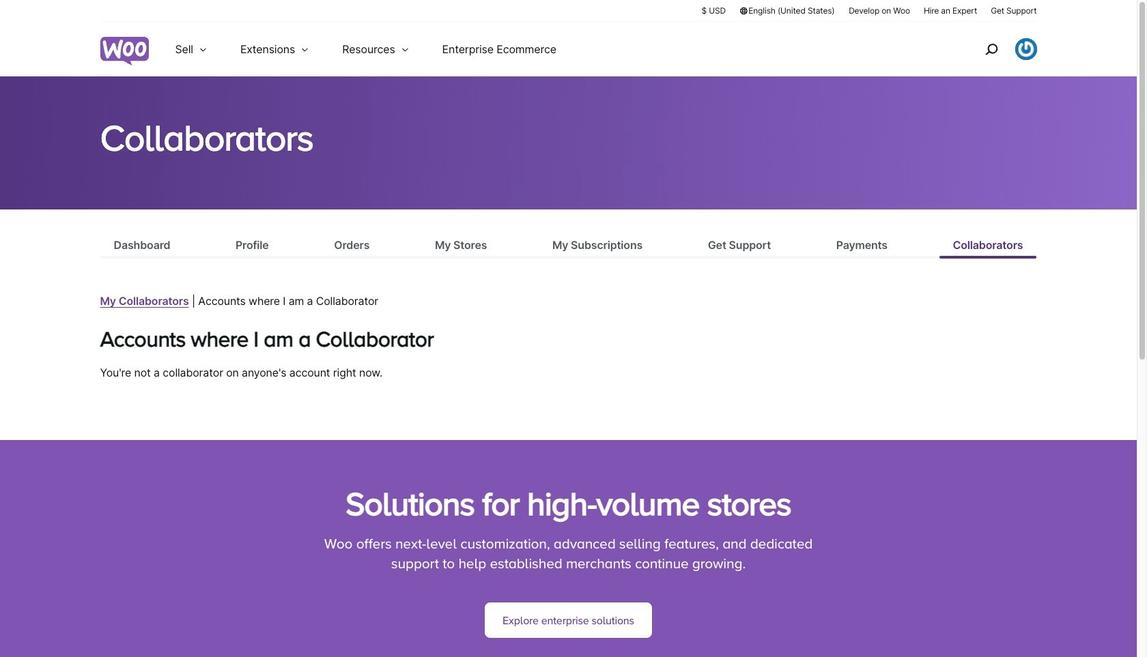 Task type: locate. For each thing, give the bounding box(es) containing it.
search image
[[980, 38, 1002, 60]]

open account menu image
[[1015, 38, 1037, 60]]



Task type: vqa. For each thing, say whether or not it's contained in the screenshot.
Offer associated with Product
no



Task type: describe. For each thing, give the bounding box(es) containing it.
service navigation menu element
[[956, 27, 1037, 71]]



